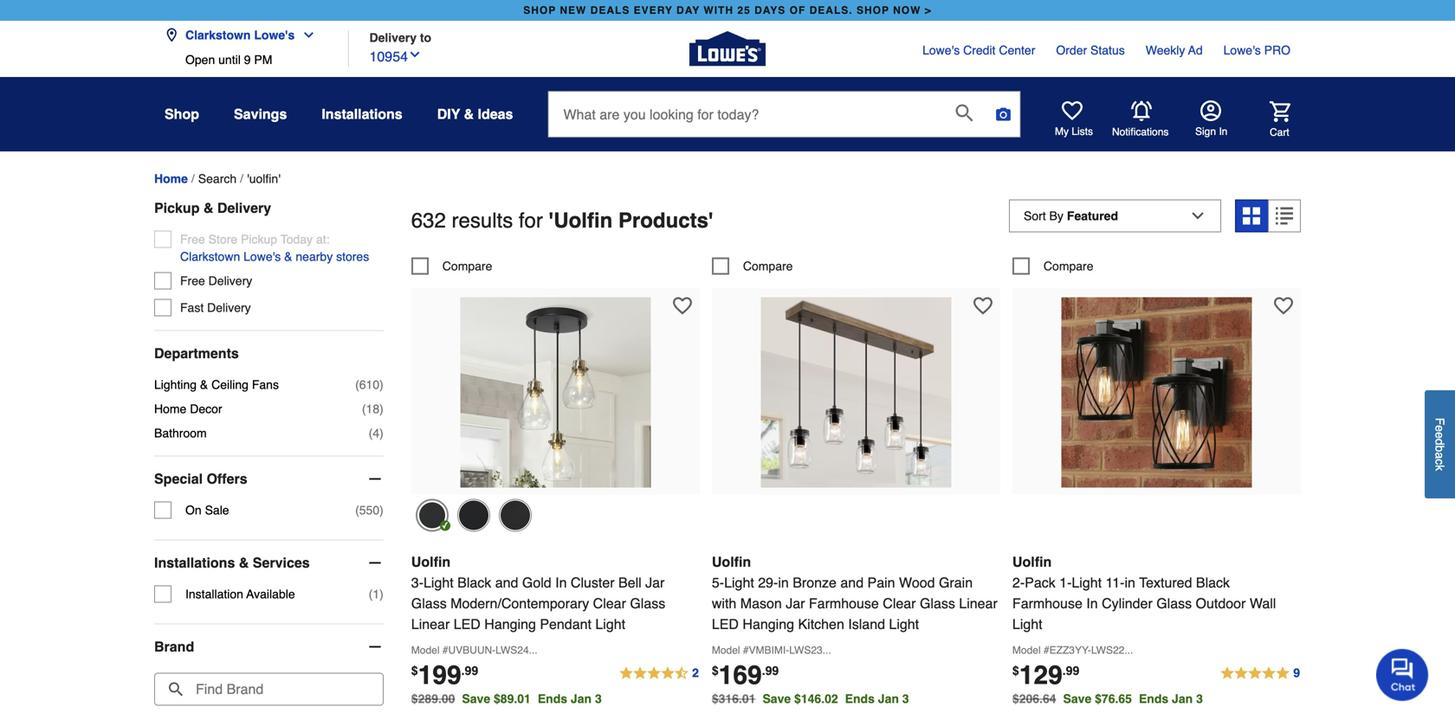 Task type: vqa. For each thing, say whether or not it's contained in the screenshot.
type
no



Task type: locate. For each thing, give the bounding box(es) containing it.
2 clear from the left
[[883, 596, 916, 612]]

black and gold in cluster bell jar glass image
[[416, 499, 449, 532]]

jan right $89.01 at the bottom left of page
[[571, 692, 592, 706]]

uolfin for uolfin 3-light black and gold in cluster bell jar glass modern/contemporary clear glass linear led hanging pendant light
[[411, 554, 451, 570]]

1 horizontal spatial save
[[763, 692, 791, 706]]

clear inside uolfin 5-light 29-in bronze and pain wood grain with mason jar farmhouse clear glass linear led hanging kitchen island light
[[883, 596, 916, 612]]

2 and from the left
[[841, 575, 864, 591]]

uolfin 5-light 29-in bronze and pain wood grain with mason jar farmhouse clear glass linear led hanging kitchen island light
[[712, 554, 998, 633]]

.99 down ezz3yy-
[[1063, 664, 1079, 678]]

1 horizontal spatial led
[[712, 617, 739, 633]]

search image
[[956, 104, 973, 121]]

2 horizontal spatial model
[[1013, 645, 1041, 657]]

in up the cylinder
[[1125, 575, 1136, 591]]

delivery up "10954"
[[369, 31, 417, 45]]

clarkstown for clarkstown lowe's & nearby stores
[[180, 250, 240, 264]]

0 horizontal spatial pickup
[[154, 200, 200, 216]]

1 heart outline image from the left
[[673, 297, 692, 316]]

0 horizontal spatial save
[[462, 692, 490, 706]]

clarkstown down store
[[180, 250, 240, 264]]

0 vertical spatial jar
[[645, 575, 665, 591]]

3 ends jan 3 element from the left
[[1139, 692, 1210, 706]]

2 horizontal spatial #
[[1044, 645, 1050, 657]]

& inside button
[[239, 555, 249, 571]]

in up the mason
[[778, 575, 789, 591]]

led up uvbuun-
[[454, 617, 481, 633]]

& up "installation available"
[[239, 555, 249, 571]]

Search Query text field
[[549, 92, 942, 137]]

lowe's home improvement account image
[[1201, 100, 1221, 121]]

4
[[373, 427, 380, 441]]

$ inside $ 129 .99
[[1013, 664, 1019, 678]]

2 3 from the left
[[902, 692, 909, 706]]

2 free from the top
[[180, 274, 205, 288]]

on
[[185, 504, 202, 518]]

2 horizontal spatial in
[[1219, 126, 1228, 138]]

e up d
[[1433, 425, 1447, 432]]

uolfin inside uolfin 2-pack 1-light 11-in textured black farmhouse in cylinder glass outdoor wall light
[[1013, 554, 1052, 570]]

pro
[[1264, 43, 1291, 57]]

2 horizontal spatial ends jan 3 element
[[1139, 692, 1210, 706]]

compare for 5014006143 element
[[442, 259, 492, 273]]

camera image
[[995, 106, 1012, 123]]

uolfin 5-light 29-in bronze and pain wood grain with mason jar farmhouse clear glass linear led hanging kitchen island light image
[[761, 297, 951, 488]]

clear down wood
[[883, 596, 916, 612]]

was price $289.00 element
[[411, 688, 462, 706]]

5 stars image
[[1220, 664, 1301, 685]]

0 horizontal spatial hanging
[[484, 617, 536, 633]]

farmhouse up kitchen
[[809, 596, 879, 612]]

& down home / search / 'uolfin'
[[203, 200, 213, 216]]

pickup up the clarkstown lowe's & nearby stores
[[241, 233, 277, 247]]

2 horizontal spatial $
[[1013, 664, 1019, 678]]

hanging inside uolfin 5-light 29-in bronze and pain wood grain with mason jar farmhouse clear glass linear led hanging kitchen island light
[[743, 617, 794, 633]]

2 compare from the left
[[743, 259, 793, 273]]

1 horizontal spatial in
[[1125, 575, 1136, 591]]

diy
[[437, 106, 460, 122]]

ends right $76.65 at the right bottom of page
[[1139, 692, 1169, 706]]

# for uolfin 2-pack 1-light 11-in textured black farmhouse in cylinder glass outdoor wall light
[[1044, 645, 1050, 657]]

# up the $ 169 .99
[[743, 645, 749, 657]]

.99 inside $ 199 .99
[[461, 664, 478, 678]]

weekly
[[1146, 43, 1185, 57]]

clarkstown inside 'button'
[[185, 28, 251, 42]]

1 vertical spatial free
[[180, 274, 205, 288]]

0 horizontal spatial in
[[555, 575, 567, 591]]

& up decor
[[200, 378, 208, 392]]

2 horizontal spatial heart outline image
[[1274, 297, 1293, 316]]

mason
[[740, 596, 782, 612]]

free left store
[[180, 233, 205, 247]]

0 vertical spatial clarkstown
[[185, 28, 251, 42]]

2 horizontal spatial compare
[[1044, 259, 1094, 273]]

2 button
[[619, 664, 700, 685]]

& down today
[[284, 250, 292, 264]]

2 hanging from the left
[[743, 617, 794, 633]]

) down minus icon
[[380, 588, 384, 602]]

) up the 4
[[380, 402, 384, 416]]

2 model from the left
[[712, 645, 740, 657]]

1
[[373, 588, 380, 602]]

1 / from the left
[[191, 172, 195, 186]]

free store pickup today at:
[[180, 233, 330, 247]]

1 free from the top
[[180, 233, 205, 247]]

1 hanging from the left
[[484, 617, 536, 633]]

3 ends from the left
[[1139, 692, 1169, 706]]

0 vertical spatial in
[[1219, 126, 1228, 138]]

0 vertical spatial free
[[180, 233, 205, 247]]

4 glass from the left
[[1157, 596, 1192, 612]]

hanging down modern/contemporary
[[484, 617, 536, 633]]

model for 2-pack 1-light 11-in textured black farmhouse in cylinder glass outdoor wall light
[[1013, 645, 1041, 657]]

'uolfin'
[[247, 172, 281, 186]]

0 horizontal spatial installations
[[154, 555, 235, 571]]

fast
[[180, 301, 204, 315]]

chevron down image inside 10954 button
[[408, 48, 422, 62]]

black inside uolfin 2-pack 1-light 11-in textured black farmhouse in cylinder glass outdoor wall light
[[1196, 575, 1230, 591]]

1 glass from the left
[[411, 596, 447, 612]]

1 horizontal spatial /
[[240, 172, 243, 186]]

0 horizontal spatial #
[[442, 645, 448, 657]]

0 vertical spatial minus image
[[366, 471, 384, 488]]

0 horizontal spatial and
[[495, 575, 518, 591]]

pickup & delivery
[[154, 200, 271, 216]]

0 horizontal spatial compare
[[442, 259, 492, 273]]

1 horizontal spatial and
[[841, 575, 864, 591]]

f
[[1433, 418, 1447, 425]]

$ inside $ 199 .99
[[411, 664, 418, 678]]

( 1 )
[[369, 588, 384, 602]]

None search field
[[548, 91, 1021, 154]]

led down with
[[712, 617, 739, 633]]

4 ) from the top
[[380, 504, 384, 518]]

minus image up 550
[[366, 471, 384, 488]]

0 horizontal spatial jar
[[645, 575, 665, 591]]

2 / from the left
[[240, 172, 243, 186]]

)
[[380, 378, 384, 392], [380, 402, 384, 416], [380, 427, 384, 441], [380, 504, 384, 518], [380, 588, 384, 602]]

1 vertical spatial 9
[[1293, 666, 1300, 680]]

save for 199
[[462, 692, 490, 706]]

1 ) from the top
[[380, 378, 384, 392]]

uolfin up the 5-
[[712, 554, 751, 570]]

1 black from the left
[[457, 575, 491, 591]]

/ left uolfin element
[[240, 172, 243, 186]]

black
[[457, 575, 491, 591], [1196, 575, 1230, 591]]

notifications
[[1112, 126, 1169, 138]]

3 heart outline image from the left
[[1274, 297, 1293, 316]]

1 minus image from the top
[[366, 471, 384, 488]]

.99 inside the $ 169 .99
[[762, 664, 779, 678]]

compare inside 5014006143 element
[[442, 259, 492, 273]]

199
[[418, 661, 461, 691]]

2 $ from the left
[[712, 664, 719, 678]]

sale
[[205, 504, 229, 518]]

0 horizontal spatial linear
[[411, 617, 450, 633]]

departments
[[154, 346, 239, 362]]

( for 18
[[362, 402, 366, 416]]

1 horizontal spatial in
[[1086, 596, 1098, 612]]

1 horizontal spatial pickup
[[241, 233, 277, 247]]

special
[[154, 471, 203, 487]]

) for ( 610 )
[[380, 378, 384, 392]]

lowe's down the free store pickup today at:
[[244, 250, 281, 264]]

hanging inside uolfin 3-light black and gold in cluster bell jar glass modern/contemporary clear glass linear led hanging pendant light
[[484, 617, 536, 633]]

1 farmhouse from the left
[[809, 596, 879, 612]]

0 horizontal spatial model
[[411, 645, 440, 657]]

uolfin
[[554, 209, 613, 233], [411, 554, 451, 570], [712, 554, 751, 570], [1013, 554, 1052, 570]]

on sale
[[185, 504, 229, 518]]

/ right the 'home' "link"
[[191, 172, 195, 186]]

( for 550
[[355, 504, 359, 518]]

clear inside uolfin 3-light black and gold in cluster bell jar glass modern/contemporary clear glass linear led hanging pendant light
[[593, 596, 626, 612]]

2 # from the left
[[743, 645, 749, 657]]

shop left now
[[857, 4, 889, 16]]

ends right $89.01 at the bottom left of page
[[538, 692, 567, 706]]

pickup
[[154, 200, 200, 216], [241, 233, 277, 247]]

1 horizontal spatial ends
[[845, 692, 875, 706]]

clarkstown lowe's
[[185, 28, 295, 42]]

jar
[[645, 575, 665, 591], [786, 596, 805, 612]]

home left search element
[[154, 172, 188, 186]]

5 ) from the top
[[380, 588, 384, 602]]

) up 18
[[380, 378, 384, 392]]

hanging down the mason
[[743, 617, 794, 633]]

ends right $146.02
[[845, 692, 875, 706]]

1 model from the left
[[411, 645, 440, 657]]

lowe's left pro
[[1224, 43, 1261, 57]]

1 vertical spatial in
[[555, 575, 567, 591]]

1 ends jan 3 element from the left
[[538, 692, 609, 706]]

in
[[778, 575, 789, 591], [1125, 575, 1136, 591]]

1 and from the left
[[495, 575, 518, 591]]

& right 'diy'
[[464, 106, 474, 122]]

0 horizontal spatial heart outline image
[[673, 297, 692, 316]]

open until 9 pm
[[185, 53, 272, 67]]

0 horizontal spatial farmhouse
[[809, 596, 879, 612]]

glass down grain
[[920, 596, 955, 612]]

uolfin inside uolfin 5-light 29-in bronze and pain wood grain with mason jar farmhouse clear glass linear led hanging kitchen island light
[[712, 554, 751, 570]]

1 horizontal spatial shop
[[857, 4, 889, 16]]

1 home from the top
[[154, 172, 188, 186]]

1 3 from the left
[[595, 692, 602, 706]]

lists
[[1072, 126, 1093, 138]]

3
[[595, 692, 602, 706], [902, 692, 909, 706], [1196, 692, 1203, 706]]

jar down bronze
[[786, 596, 805, 612]]

' up 5013342007 element
[[708, 209, 713, 233]]

clarkstown lowe's button
[[165, 18, 322, 53]]

$ inside the $ 169 .99
[[712, 664, 719, 678]]

offers
[[207, 471, 247, 487]]

in inside uolfin 2-pack 1-light 11-in textured black farmhouse in cylinder glass outdoor wall light
[[1125, 575, 1136, 591]]

1 horizontal spatial .99
[[762, 664, 779, 678]]

1 horizontal spatial jan
[[878, 692, 899, 706]]

2 ends jan 3 element from the left
[[845, 692, 916, 706]]

kitchen
[[798, 617, 844, 633]]

2 farmhouse from the left
[[1013, 596, 1083, 612]]

1 vertical spatial linear
[[411, 617, 450, 633]]

jan for 129
[[1172, 692, 1193, 706]]

$ 169 .99
[[712, 661, 779, 691]]

2 vertical spatial in
[[1086, 596, 1098, 612]]

610
[[359, 378, 380, 392]]

ends jan 3 element right $89.01 at the bottom left of page
[[538, 692, 609, 706]]

glass down bell
[[630, 596, 665, 612]]

stores
[[336, 250, 369, 264]]

uolfin 3-light black and gold in cluster bell jar glass modern/contemporary clear glass linear led hanging pendant light
[[411, 554, 665, 633]]

2 horizontal spatial 3
[[1196, 692, 1203, 706]]

1 horizontal spatial chevron down image
[[408, 48, 422, 62]]

1 vertical spatial installations
[[154, 555, 235, 571]]

uolfin up the 3-
[[411, 554, 451, 570]]

) left black and gold in cluster bell jar glass icon
[[380, 504, 384, 518]]

uolfin inside uolfin 3-light black and gold in cluster bell jar glass modern/contemporary clear glass linear led hanging pendant light
[[411, 554, 451, 570]]

0 vertical spatial chevron down image
[[295, 28, 316, 42]]

at:
[[316, 233, 330, 247]]

in inside button
[[1219, 126, 1228, 138]]

was price $316.01 element
[[712, 688, 763, 706]]

today
[[280, 233, 313, 247]]

clarkstown up open until 9 pm on the top left of page
[[185, 28, 251, 42]]

Find Brand text field
[[154, 674, 384, 706]]

installations
[[322, 106, 403, 122], [154, 555, 235, 571]]

3 save from the left
[[1063, 692, 1092, 706]]

1 led from the left
[[454, 617, 481, 633]]

0 horizontal spatial in
[[778, 575, 789, 591]]

2 in from the left
[[1125, 575, 1136, 591]]

1 compare from the left
[[442, 259, 492, 273]]

lowe's credit center
[[923, 43, 1035, 57]]

1 horizontal spatial heart outline image
[[973, 297, 993, 316]]

0 horizontal spatial ends
[[538, 692, 567, 706]]

0 vertical spatial 9
[[244, 53, 251, 67]]

uolfin up pack
[[1013, 554, 1052, 570]]

in left the cylinder
[[1086, 596, 1098, 612]]

brand button
[[154, 625, 384, 670]]

jan right $146.02
[[878, 692, 899, 706]]

black up outdoor
[[1196, 575, 1230, 591]]

glass down the 3-
[[411, 596, 447, 612]]

1 horizontal spatial 3
[[902, 692, 909, 706]]

$ for 169
[[712, 664, 719, 678]]

e up b
[[1433, 432, 1447, 439]]

pickup down the 'home' "link"
[[154, 200, 200, 216]]

vmbimi-
[[749, 645, 789, 657]]

0 horizontal spatial chevron down image
[[295, 28, 316, 42]]

in right sign
[[1219, 126, 1228, 138]]

linear down the 3-
[[411, 617, 450, 633]]

0 horizontal spatial black
[[457, 575, 491, 591]]

light right island
[[889, 617, 919, 633]]

1 vertical spatial chevron down image
[[408, 48, 422, 62]]

3 $ from the left
[[1013, 664, 1019, 678]]

3 compare from the left
[[1044, 259, 1094, 273]]

1 vertical spatial minus image
[[366, 639, 384, 656]]

model
[[411, 645, 440, 657], [712, 645, 740, 657], [1013, 645, 1041, 657]]

save down the $ 169 .99
[[763, 692, 791, 706]]

.99 down uvbuun-
[[461, 664, 478, 678]]

delivery to
[[369, 31, 431, 45]]

0 horizontal spatial 3
[[595, 692, 602, 706]]

1 horizontal spatial installations
[[322, 106, 403, 122]]

and
[[495, 575, 518, 591], [841, 575, 864, 591]]

delivery
[[369, 31, 417, 45], [217, 200, 271, 216], [208, 274, 252, 288], [207, 301, 251, 315]]

clear down cluster on the left bottom of the page
[[593, 596, 626, 612]]

shop left new
[[523, 4, 556, 16]]

free up fast at the top left
[[180, 274, 205, 288]]

1 e from the top
[[1433, 425, 1447, 432]]

$ up $206.64
[[1013, 664, 1019, 678]]

lighting & ceiling fans
[[154, 378, 279, 392]]

) down 18
[[380, 427, 384, 441]]

model for 5-light 29-in bronze and pain wood grain with mason jar farmhouse clear glass linear led hanging kitchen island light
[[712, 645, 740, 657]]

0 horizontal spatial $
[[411, 664, 418, 678]]

3-
[[411, 575, 424, 591]]

.99 for 199
[[461, 664, 478, 678]]

'
[[549, 209, 554, 233], [708, 209, 713, 233]]

and up modern/contemporary
[[495, 575, 518, 591]]

1 horizontal spatial #
[[743, 645, 749, 657]]

home down the lighting
[[154, 402, 187, 416]]

0 horizontal spatial .99
[[461, 664, 478, 678]]

ends jan 3 element
[[538, 692, 609, 706], [845, 692, 916, 706], [1139, 692, 1210, 706]]

installations down "10954"
[[322, 106, 403, 122]]

2 minus image from the top
[[366, 639, 384, 656]]

in
[[1219, 126, 1228, 138], [555, 575, 567, 591], [1086, 596, 1098, 612]]

1 $ from the left
[[411, 664, 418, 678]]

installations up 'installation'
[[154, 555, 235, 571]]

installations & services
[[154, 555, 310, 571]]

$289.00 save $89.01 ends jan 3
[[411, 692, 602, 706]]

lowe's inside 'button'
[[254, 28, 295, 42]]

2 horizontal spatial .99
[[1063, 664, 1079, 678]]

1 horizontal spatial jar
[[786, 596, 805, 612]]

1 horizontal spatial 9
[[1293, 666, 1300, 680]]

in inside uolfin 2-pack 1-light 11-in textured black farmhouse in cylinder glass outdoor wall light
[[1086, 596, 1098, 612]]

model up 169
[[712, 645, 740, 657]]

farmhouse down pack
[[1013, 596, 1083, 612]]

30-in brass gold and black in bell image
[[499, 499, 532, 532]]

10954
[[369, 49, 408, 65]]

&
[[464, 106, 474, 122], [203, 200, 213, 216], [284, 250, 292, 264], [200, 378, 208, 392], [239, 555, 249, 571]]

lowe's pro link
[[1224, 42, 1291, 59]]

chevron down image
[[295, 28, 316, 42], [408, 48, 422, 62]]

( for 610
[[355, 378, 359, 392]]

1 horizontal spatial farmhouse
[[1013, 596, 1083, 612]]

diy & ideas button
[[437, 99, 513, 130]]

home inside home / search / 'uolfin'
[[154, 172, 188, 186]]

0 horizontal spatial shop
[[523, 4, 556, 16]]

' right for
[[549, 209, 554, 233]]

search element
[[198, 172, 237, 186]]

1 ends from the left
[[538, 692, 567, 706]]

# up actual price $199.99 'element'
[[442, 645, 448, 657]]

minus image down 1
[[366, 639, 384, 656]]

linear inside uolfin 3-light black and gold in cluster bell jar glass modern/contemporary clear glass linear led hanging pendant light
[[411, 617, 450, 633]]

0 horizontal spatial ends jan 3 element
[[538, 692, 609, 706]]

$89.01
[[494, 692, 531, 706]]

wood
[[899, 575, 935, 591]]

$ right 2
[[712, 664, 719, 678]]

0 vertical spatial home
[[154, 172, 188, 186]]

$ up $289.00
[[411, 664, 418, 678]]

1 horizontal spatial '
[[708, 209, 713, 233]]

0 vertical spatial linear
[[959, 596, 998, 612]]

ceiling
[[211, 378, 249, 392]]

in inside uolfin 5-light 29-in bronze and pain wood grain with mason jar farmhouse clear glass linear led hanging kitchen island light
[[778, 575, 789, 591]]

lowe's home improvement logo image
[[690, 11, 766, 87]]

free for free store pickup today at:
[[180, 233, 205, 247]]

5013342007 element
[[712, 258, 793, 275]]

1 save from the left
[[462, 692, 490, 706]]

#
[[442, 645, 448, 657], [743, 645, 749, 657], [1044, 645, 1050, 657]]

0 horizontal spatial clear
[[593, 596, 626, 612]]

textured
[[1139, 575, 1192, 591]]

1 in from the left
[[778, 575, 789, 591]]

2 horizontal spatial save
[[1063, 692, 1092, 706]]

glass
[[411, 596, 447, 612], [630, 596, 665, 612], [920, 596, 955, 612], [1157, 596, 1192, 612]]

.99 inside $ 129 .99
[[1063, 664, 1079, 678]]

lowe's up pm in the left top of the page
[[254, 28, 295, 42]]

2 home from the top
[[154, 402, 187, 416]]

& for delivery
[[203, 200, 213, 216]]

compare inside 5013342007 element
[[743, 259, 793, 273]]

3 # from the left
[[1044, 645, 1050, 657]]

1 jan from the left
[[571, 692, 592, 706]]

22-in brass gold and black in bell image
[[457, 499, 490, 532]]

1 # from the left
[[442, 645, 448, 657]]

deals.
[[810, 4, 853, 16]]

light left the "11-"
[[1072, 575, 1102, 591]]

0 vertical spatial installations
[[322, 106, 403, 122]]

2 .99 from the left
[[762, 664, 779, 678]]

2-
[[1013, 575, 1025, 591]]

open
[[185, 53, 215, 67]]

0 horizontal spatial 9
[[244, 53, 251, 67]]

location image
[[165, 28, 178, 42]]

linear inside uolfin 5-light 29-in bronze and pain wood grain with mason jar farmhouse clear glass linear led hanging kitchen island light
[[959, 596, 998, 612]]

lws22...
[[1091, 645, 1133, 657]]

cluster
[[571, 575, 615, 591]]

clarkstown lowe's & nearby stores button
[[180, 248, 369, 266]]

1 horizontal spatial hanging
[[743, 617, 794, 633]]

farmhouse inside uolfin 5-light 29-in bronze and pain wood grain with mason jar farmhouse clear glass linear led hanging kitchen island light
[[809, 596, 879, 612]]

jan
[[571, 692, 592, 706], [878, 692, 899, 706], [1172, 692, 1193, 706]]

0 horizontal spatial jan
[[571, 692, 592, 706]]

minus image inside the brand button
[[366, 639, 384, 656]]

actual price $169.99 element
[[712, 661, 779, 691]]

ends jan 3 element right $76.65 at the right bottom of page
[[1139, 692, 1210, 706]]

0 horizontal spatial /
[[191, 172, 195, 186]]

1 vertical spatial home
[[154, 402, 187, 416]]

1 horizontal spatial model
[[712, 645, 740, 657]]

1 horizontal spatial clear
[[883, 596, 916, 612]]

3 glass from the left
[[920, 596, 955, 612]]

c
[[1433, 459, 1447, 465]]

model up 199 on the left of page
[[411, 645, 440, 657]]

# up $ 129 .99
[[1044, 645, 1050, 657]]

gold
[[522, 575, 551, 591]]

ends jan 3 element right $146.02
[[845, 692, 916, 706]]

installations inside button
[[154, 555, 235, 571]]

save for 129
[[1063, 692, 1092, 706]]

1 horizontal spatial ends jan 3 element
[[845, 692, 916, 706]]

# for uolfin 3-light black and gold in cluster bell jar glass modern/contemporary clear glass linear led hanging pendant light
[[442, 645, 448, 657]]

save left $89.01 at the bottom left of page
[[462, 692, 490, 706]]

0 horizontal spatial led
[[454, 617, 481, 633]]

and left pain
[[841, 575, 864, 591]]

savings save $76.65 element
[[1063, 692, 1210, 706]]

169
[[719, 661, 762, 691]]

2 led from the left
[[712, 617, 739, 633]]

actual price $199.99 element
[[411, 661, 478, 691]]

model up 129
[[1013, 645, 1041, 657]]

1 .99 from the left
[[461, 664, 478, 678]]

sign
[[1195, 126, 1216, 138]]

bell
[[618, 575, 642, 591]]

2 ) from the top
[[380, 402, 384, 416]]

compare inside 5013342247 element
[[1044, 259, 1094, 273]]

lws23...
[[789, 645, 831, 657]]

minus image inside the special offers button
[[366, 471, 384, 488]]

0 horizontal spatial '
[[549, 209, 554, 233]]

29-
[[758, 575, 778, 591]]

3 ) from the top
[[380, 427, 384, 441]]

1 clear from the left
[[593, 596, 626, 612]]

2 horizontal spatial jan
[[1172, 692, 1193, 706]]

3 3 from the left
[[1196, 692, 1203, 706]]

black up modern/contemporary
[[457, 575, 491, 591]]

.99 for 169
[[762, 664, 779, 678]]

minus image
[[366, 471, 384, 488], [366, 639, 384, 656]]

1 horizontal spatial linear
[[959, 596, 998, 612]]

1 horizontal spatial compare
[[743, 259, 793, 273]]

in right 'gold'
[[555, 575, 567, 591]]

jan right $76.65 at the right bottom of page
[[1172, 692, 1193, 706]]

linear down grain
[[959, 596, 998, 612]]

clarkstown inside button
[[180, 250, 240, 264]]

1 horizontal spatial black
[[1196, 575, 1230, 591]]

1 vertical spatial jar
[[786, 596, 805, 612]]

lowe's inside button
[[244, 250, 281, 264]]

1 horizontal spatial $
[[712, 664, 719, 678]]

glass down textured on the right
[[1157, 596, 1192, 612]]

delivery up fast delivery
[[208, 274, 252, 288]]

savings save $89.01 element
[[462, 692, 609, 706]]

save left $76.65 at the right bottom of page
[[1063, 692, 1092, 706]]

3 .99 from the left
[[1063, 664, 1079, 678]]

2 black from the left
[[1196, 575, 1230, 591]]

installations for installations
[[322, 106, 403, 122]]

.99 down model # vmbimi-lws23... at bottom
[[762, 664, 779, 678]]

minus image
[[366, 555, 384, 572]]

3 for 129
[[1196, 692, 1203, 706]]

shop
[[523, 4, 556, 16], [857, 4, 889, 16]]

3 model from the left
[[1013, 645, 1041, 657]]

2 horizontal spatial ends
[[1139, 692, 1169, 706]]

lowe's left credit
[[923, 43, 960, 57]]

1 vertical spatial clarkstown
[[180, 250, 240, 264]]

jar right bell
[[645, 575, 665, 591]]

3 jan from the left
[[1172, 692, 1193, 706]]

black inside uolfin 3-light black and gold in cluster bell jar glass modern/contemporary clear glass linear led hanging pendant light
[[457, 575, 491, 591]]

nearby
[[296, 250, 333, 264]]

heart outline image
[[673, 297, 692, 316], [973, 297, 993, 316], [1274, 297, 1293, 316]]



Task type: describe. For each thing, give the bounding box(es) containing it.
5014006143 element
[[411, 258, 492, 275]]

( 550 )
[[355, 504, 384, 518]]

2 shop from the left
[[857, 4, 889, 16]]

) for ( 4 )
[[380, 427, 384, 441]]

order
[[1056, 43, 1087, 57]]

day
[[677, 4, 700, 16]]

3 for 199
[[595, 692, 602, 706]]

credit
[[963, 43, 996, 57]]

10954 button
[[369, 45, 422, 67]]

for
[[519, 209, 543, 233]]

island
[[848, 617, 885, 633]]

f e e d b a c k button
[[1425, 390, 1455, 499]]

clarkstown for clarkstown lowe's
[[185, 28, 251, 42]]

jan for 199
[[571, 692, 592, 706]]

services
[[253, 555, 310, 571]]

delivery up the free store pickup today at:
[[217, 200, 271, 216]]

glass inside uolfin 2-pack 1-light 11-in textured black farmhouse in cylinder glass outdoor wall light
[[1157, 596, 1192, 612]]

1 vertical spatial pickup
[[241, 233, 277, 247]]

$ for 129
[[1013, 664, 1019, 678]]

weekly ad
[[1146, 43, 1203, 57]]

) for ( 550 )
[[380, 504, 384, 518]]

installation available
[[185, 588, 295, 602]]

compare for 5013342007 element
[[743, 259, 793, 273]]

ends jan 3 element for 199
[[538, 692, 609, 706]]

installations button
[[322, 99, 403, 130]]

model # vmbimi-lws23...
[[712, 645, 831, 657]]

) for ( 1 )
[[380, 588, 384, 602]]

chevron down image inside 'clarkstown lowe's' 'button'
[[295, 28, 316, 42]]

2 ends from the left
[[845, 692, 875, 706]]

2 save from the left
[[763, 692, 791, 706]]

jar inside uolfin 3-light black and gold in cluster bell jar glass modern/contemporary clear glass linear led hanging pendant light
[[645, 575, 665, 591]]

# for uolfin 5-light 29-in bronze and pain wood grain with mason jar farmhouse clear glass linear led hanging kitchen island light
[[743, 645, 749, 657]]

ideas
[[478, 106, 513, 122]]

lowe's home improvement lists image
[[1062, 100, 1083, 121]]

632 results for ' uolfin products '
[[411, 209, 713, 233]]

list view image
[[1276, 208, 1293, 225]]

deals
[[590, 4, 630, 16]]

departments element
[[154, 345, 384, 363]]

f e e d b a c k
[[1433, 418, 1447, 471]]

savings button
[[234, 99, 287, 130]]

glass inside uolfin 5-light 29-in bronze and pain wood grain with mason jar farmhouse clear glass linear led hanging kitchen island light
[[920, 596, 955, 612]]

ends for 129
[[1139, 692, 1169, 706]]

days
[[755, 4, 786, 16]]

b
[[1433, 446, 1447, 452]]

compare for 5013342247 element
[[1044, 259, 1094, 273]]

search
[[198, 172, 237, 186]]

>
[[925, 4, 932, 16]]

led inside uolfin 5-light 29-in bronze and pain wood grain with mason jar farmhouse clear glass linear led hanging kitchen island light
[[712, 617, 739, 633]]

home for home / search / 'uolfin'
[[154, 172, 188, 186]]

.99 for 129
[[1063, 664, 1079, 678]]

clarkstown lowe's & nearby stores
[[180, 250, 369, 264]]

bathroom
[[154, 427, 207, 441]]

( 610 )
[[355, 378, 384, 392]]

led inside uolfin 3-light black and gold in cluster bell jar glass modern/contemporary clear glass linear led hanging pendant light
[[454, 617, 481, 633]]

9 inside 5 stars image
[[1293, 666, 1300, 680]]

model for 3-light black and gold in cluster bell jar glass modern/contemporary clear glass linear led hanging pendant light
[[411, 645, 440, 657]]

cart button
[[1246, 101, 1291, 139]]

uolfin right for
[[554, 209, 613, 233]]

$ for 199
[[411, 664, 418, 678]]

light right pendant
[[595, 617, 625, 633]]

2 glass from the left
[[630, 596, 665, 612]]

5013342247 element
[[1013, 258, 1094, 275]]

chat invite button image
[[1376, 649, 1429, 702]]

minus image for brand
[[366, 639, 384, 656]]

& for ceiling
[[200, 378, 208, 392]]

home / search / 'uolfin'
[[154, 172, 281, 186]]

uolfin 3-light black and gold in cluster bell jar glass modern/contemporary clear glass linear led hanging pendant light image
[[460, 297, 651, 488]]

ends for 199
[[538, 692, 567, 706]]

new
[[560, 4, 587, 16]]

delivery down free delivery on the top left of page
[[207, 301, 251, 315]]

actual price $129.99 element
[[1013, 661, 1079, 691]]

fast delivery
[[180, 301, 251, 315]]

light down 2- on the bottom of the page
[[1013, 617, 1043, 633]]

0 vertical spatial pickup
[[154, 200, 200, 216]]

in inside uolfin 3-light black and gold in cluster bell jar glass modern/contemporary clear glass linear led hanging pendant light
[[555, 575, 567, 591]]

ezz3yy-
[[1050, 645, 1091, 657]]

2 heart outline image from the left
[[973, 297, 993, 316]]

status
[[1091, 43, 1125, 57]]

k
[[1433, 465, 1447, 471]]

to
[[420, 31, 431, 45]]

uolfin 2-pack 1-light 11-in textured black farmhouse in cylinder glass outdoor wall light image
[[1061, 297, 1252, 488]]

installations for installations & services
[[154, 555, 235, 571]]

2
[[692, 666, 699, 680]]

uolfin element
[[247, 172, 281, 186]]

and inside uolfin 3-light black and gold in cluster bell jar glass modern/contemporary clear glass linear led hanging pendant light
[[495, 575, 518, 591]]

1 shop from the left
[[523, 4, 556, 16]]

with
[[704, 4, 734, 16]]

special offers button
[[154, 457, 384, 502]]

& for services
[[239, 555, 249, 571]]

farmhouse inside uolfin 2-pack 1-light 11-in textured black farmhouse in cylinder glass outdoor wall light
[[1013, 596, 1083, 612]]

129
[[1019, 661, 1063, 691]]

$316.01
[[712, 692, 756, 706]]

uolfin for uolfin 5-light 29-in bronze and pain wood grain with mason jar farmhouse clear glass linear led hanging kitchen island light
[[712, 554, 751, 570]]

savings save $146.02 element
[[763, 692, 916, 706]]

shop new deals every day with 25 days of deals. shop now > link
[[520, 0, 935, 21]]

) for ( 18 )
[[380, 402, 384, 416]]

lowe's credit center link
[[923, 42, 1035, 59]]

cart
[[1270, 126, 1289, 138]]

2 ' from the left
[[708, 209, 713, 233]]

fans
[[252, 378, 279, 392]]

every
[[634, 4, 673, 16]]

home decor
[[154, 402, 222, 416]]

diy & ideas
[[437, 106, 513, 122]]

free for free delivery
[[180, 274, 205, 288]]

4.5 stars image
[[619, 664, 700, 685]]

lowe's home improvement cart image
[[1270, 101, 1291, 122]]

ad
[[1188, 43, 1203, 57]]

lowe's home improvement notification center image
[[1131, 101, 1152, 121]]

( 4 )
[[369, 427, 384, 441]]

order status link
[[1056, 42, 1125, 59]]

home link
[[154, 172, 188, 186]]

lowe's pro
[[1224, 43, 1291, 57]]

light up with
[[724, 575, 754, 591]]

jar inside uolfin 5-light 29-in bronze and pain wood grain with mason jar farmhouse clear glass linear led hanging kitchen island light
[[786, 596, 805, 612]]

11-
[[1106, 575, 1125, 591]]

modern/contemporary
[[451, 596, 589, 612]]

2 e from the top
[[1433, 432, 1447, 439]]

uolfin 2-pack 1-light 11-in textured black farmhouse in cylinder glass outdoor wall light
[[1013, 554, 1276, 633]]

order status
[[1056, 43, 1125, 57]]

brand
[[154, 639, 194, 655]]

was price $206.64 element
[[1013, 688, 1063, 706]]

home for home decor
[[154, 402, 187, 416]]

results
[[452, 209, 513, 233]]

my lists
[[1055, 126, 1093, 138]]

pain
[[868, 575, 895, 591]]

632
[[411, 209, 446, 233]]

( for 1
[[369, 588, 373, 602]]

weekly ad link
[[1146, 42, 1203, 59]]

light right ( 1 )
[[424, 575, 454, 591]]

1 ' from the left
[[549, 209, 554, 233]]

ends jan 3 element for 129
[[1139, 692, 1210, 706]]

pm
[[254, 53, 272, 67]]

$ 129 .99
[[1013, 661, 1079, 691]]

wall
[[1250, 596, 1276, 612]]

free delivery
[[180, 274, 252, 288]]

2 jan from the left
[[878, 692, 899, 706]]

( for 4
[[369, 427, 373, 441]]

grid view image
[[1243, 208, 1260, 225]]

and inside uolfin 5-light 29-in bronze and pain wood grain with mason jar farmhouse clear glass linear led hanging kitchen island light
[[841, 575, 864, 591]]

& for ideas
[[464, 106, 474, 122]]

sign in
[[1195, 126, 1228, 138]]

uolfin for uolfin 2-pack 1-light 11-in textured black farmhouse in cylinder glass outdoor wall light
[[1013, 554, 1052, 570]]

shop
[[165, 106, 199, 122]]

$ 199 .99
[[411, 661, 478, 691]]

minus image for special offers
[[366, 471, 384, 488]]



